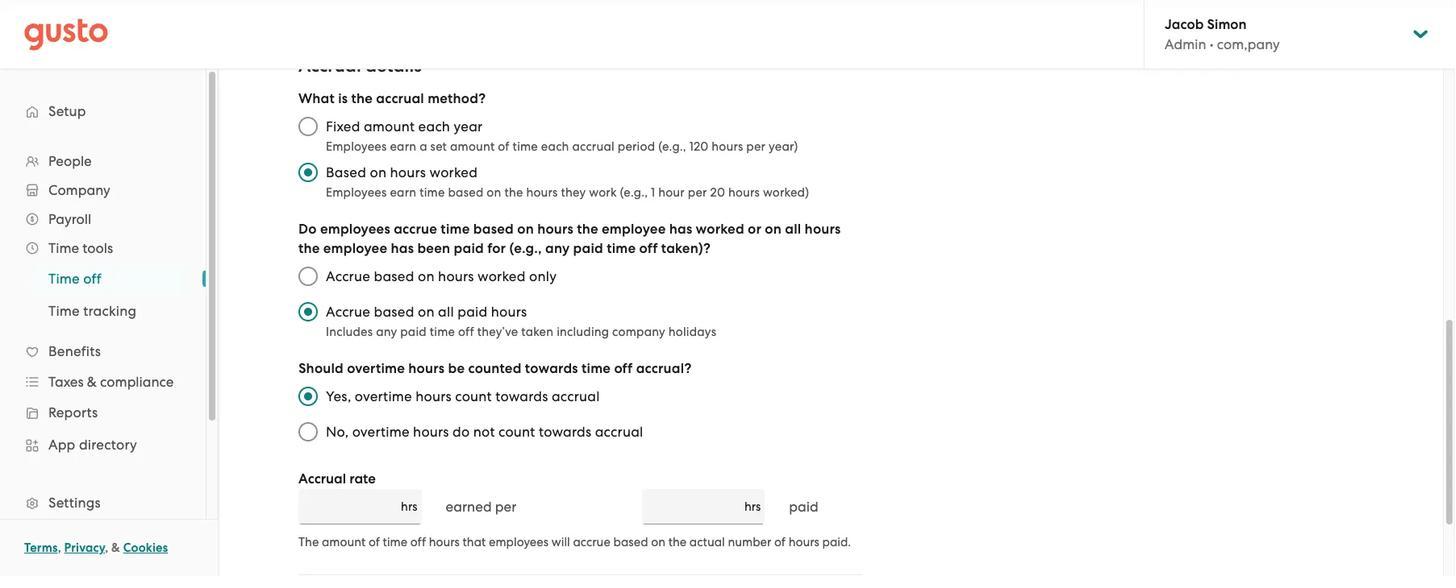 Task type: locate. For each thing, give the bounding box(es) containing it.
paid
[[454, 240, 484, 257], [573, 240, 603, 257], [458, 304, 488, 320], [400, 325, 427, 340], [789, 499, 819, 516]]

time
[[513, 140, 538, 154], [420, 186, 445, 200], [441, 221, 470, 238], [607, 240, 636, 257], [430, 325, 455, 340], [582, 361, 611, 378], [383, 536, 408, 550]]

accrual for accrual details
[[299, 55, 361, 77]]

2 time from the top
[[48, 271, 80, 287]]

, left privacy
[[58, 541, 61, 556]]

com,pany
[[1217, 36, 1280, 52]]

all down "worked)"
[[785, 221, 802, 238]]

0 vertical spatial time
[[48, 240, 79, 257]]

0 horizontal spatial count
[[455, 389, 492, 405]]

1 horizontal spatial each
[[541, 140, 569, 154]]

including
[[557, 325, 609, 340]]

time left that
[[383, 536, 408, 550]]

2 vertical spatial overtime
[[352, 424, 410, 441]]

overtime for no,
[[352, 424, 410, 441]]

overtime right the yes,
[[355, 389, 412, 405]]

2 hrs from the left
[[745, 500, 761, 515]]

1 horizontal spatial count
[[499, 424, 535, 441]]

time for time tools
[[48, 240, 79, 257]]

employees inside do employees accrue time based on hours the employee has worked or on all hours the employee has been paid for (e.g., any paid time off taken)?
[[320, 221, 390, 238]]

amount for time
[[322, 536, 366, 550]]

employee down 1
[[602, 221, 666, 238]]

1 horizontal spatial ,
[[105, 541, 108, 556]]

any right includes
[[376, 325, 397, 340]]

20
[[711, 186, 725, 200]]

benefits
[[48, 344, 101, 360]]

1 horizontal spatial per
[[688, 186, 707, 200]]

people button
[[16, 147, 190, 176]]

any inside do employees accrue time based on hours the employee has worked or on all hours the employee has been paid for (e.g., any paid time off taken)?
[[545, 240, 570, 257]]

3 time from the top
[[48, 303, 80, 320]]

2 vertical spatial time
[[48, 303, 80, 320]]

0 vertical spatial all
[[785, 221, 802, 238]]

0 horizontal spatial &
[[87, 374, 97, 391]]

all
[[785, 221, 802, 238], [438, 304, 454, 320]]

0 vertical spatial accrue
[[326, 269, 370, 285]]

count right not
[[499, 424, 535, 441]]

earn down the based on hours worked
[[390, 186, 417, 200]]

based inside do employees accrue time based on hours the employee has worked or on all hours the employee has been paid for (e.g., any paid time off taken)?
[[473, 221, 514, 238]]

0 horizontal spatial per
[[495, 499, 517, 516]]

1 earn from the top
[[390, 140, 417, 154]]

yes,
[[326, 389, 351, 405]]

the
[[351, 90, 373, 107], [505, 186, 523, 200], [577, 221, 599, 238], [299, 240, 320, 257], [669, 536, 687, 550]]

time tools button
[[16, 234, 190, 263]]

includes any paid time off they've taken including company holidays
[[326, 325, 717, 340]]

amount down year
[[450, 140, 495, 154]]

1 horizontal spatial hrs
[[745, 500, 761, 515]]

& right taxes
[[87, 374, 97, 391]]

each
[[418, 119, 450, 135], [541, 140, 569, 154]]

1 accrual from the top
[[299, 55, 361, 77]]

of
[[498, 140, 510, 154], [369, 536, 380, 550], [775, 536, 786, 550]]

1 vertical spatial worked
[[696, 221, 745, 238]]

earn down fixed amount each year
[[390, 140, 417, 154]]

off down tools
[[83, 271, 102, 287]]

1 hrs from the left
[[401, 500, 418, 515]]

2 list from the top
[[0, 263, 206, 328]]

accrue for accrue based on hours worked only
[[326, 269, 370, 285]]

0 horizontal spatial any
[[376, 325, 397, 340]]

all inside do employees accrue time based on hours the employee has worked or on all hours the employee has been paid for (e.g., any paid time off taken)?
[[785, 221, 802, 238]]

time inside time tracking link
[[48, 303, 80, 320]]

0 horizontal spatial ,
[[58, 541, 61, 556]]

per left year)
[[747, 140, 766, 154]]

1 vertical spatial employees
[[326, 186, 387, 200]]

(e.g., right for
[[510, 240, 542, 257]]

earn for each
[[390, 140, 417, 154]]

any
[[545, 240, 570, 257], [376, 325, 397, 340]]

actual
[[690, 536, 725, 550]]

worked down for
[[478, 269, 526, 285]]

2 accrual from the top
[[299, 471, 346, 488]]

tracking
[[83, 303, 137, 320]]

the up for
[[505, 186, 523, 200]]

(e.g.,
[[659, 140, 687, 154], [620, 186, 648, 200], [510, 240, 542, 257]]

2 employees from the top
[[326, 186, 387, 200]]

accrue up the been
[[394, 221, 437, 238]]

accrue up accrue based on all paid hours option
[[326, 269, 370, 285]]

time up the been
[[441, 221, 470, 238]]

overtime right the no,
[[352, 424, 410, 441]]

1 horizontal spatial employee
[[602, 221, 666, 238]]

per right earned
[[495, 499, 517, 516]]

employees
[[320, 221, 390, 238], [489, 536, 549, 550]]

on right the based
[[370, 165, 387, 181]]

1 horizontal spatial &
[[111, 541, 120, 556]]

on up for
[[487, 186, 502, 200]]

hrs left earned
[[401, 500, 418, 515]]

None text field
[[299, 490, 399, 525]]

on down the been
[[418, 269, 435, 285]]

1 vertical spatial time
[[48, 271, 80, 287]]

1 horizontal spatial employees
[[489, 536, 549, 550]]

do
[[453, 424, 470, 441]]

0 horizontal spatial has
[[391, 240, 414, 257]]

amount
[[364, 119, 415, 135], [450, 140, 495, 154], [322, 536, 366, 550]]

2 earn from the top
[[390, 186, 417, 200]]

2 vertical spatial per
[[495, 499, 517, 516]]

0 vertical spatial (e.g.,
[[659, 140, 687, 154]]

employees right do
[[320, 221, 390, 238]]

accrual
[[299, 55, 361, 77], [299, 471, 346, 488]]

1 vertical spatial (e.g.,
[[620, 186, 648, 200]]

0 vertical spatial accrual
[[299, 55, 361, 77]]

each up employees earn time based on the hours they work (e.g., 1 hour per 20 hours worked)
[[541, 140, 569, 154]]

time inside time tools dropdown button
[[48, 240, 79, 257]]

hours
[[712, 140, 744, 154], [390, 165, 426, 181], [526, 186, 558, 200], [729, 186, 760, 200], [538, 221, 574, 238], [805, 221, 841, 238], [438, 269, 474, 285], [491, 304, 527, 320], [409, 361, 445, 378], [416, 389, 452, 405], [413, 424, 449, 441], [429, 536, 460, 550], [789, 536, 820, 550]]

accrual details
[[299, 55, 422, 77]]

1 vertical spatial accrual
[[299, 471, 346, 488]]

count down be
[[455, 389, 492, 405]]

jacob simon admin • com,pany
[[1165, 16, 1280, 52]]

employee
[[602, 221, 666, 238], [323, 240, 388, 257]]

hours left they
[[526, 186, 558, 200]]

simon
[[1208, 16, 1247, 33]]

0 vertical spatial amount
[[364, 119, 415, 135]]

amount right the
[[322, 536, 366, 550]]

, left cookies
[[105, 541, 108, 556]]

will
[[552, 536, 570, 550]]

time down time tools
[[48, 271, 80, 287]]

1 vertical spatial overtime
[[355, 389, 412, 405]]

time off link
[[29, 265, 190, 294]]

1 horizontal spatial all
[[785, 221, 802, 238]]

of right set
[[498, 140, 510, 154]]

amount for year
[[364, 119, 415, 135]]

only
[[529, 269, 557, 285]]

overtime down includes
[[347, 361, 405, 378]]

hours down a
[[390, 165, 426, 181]]

2 , from the left
[[105, 541, 108, 556]]

0 vertical spatial accrue
[[394, 221, 437, 238]]

worked inside do employees accrue time based on hours the employee has worked or on all hours the employee has been paid for (e.g., any paid time off taken)?
[[696, 221, 745, 238]]

0 vertical spatial earn
[[390, 140, 417, 154]]

time down time off
[[48, 303, 80, 320]]

time down including
[[582, 361, 611, 378]]

employees down the based
[[326, 186, 387, 200]]

accrue up includes
[[326, 304, 370, 320]]

settings link
[[16, 489, 190, 518]]

1 horizontal spatial has
[[670, 221, 693, 238]]

on left the actual
[[651, 536, 666, 550]]

has up taken)?
[[670, 221, 693, 238]]

1 vertical spatial has
[[391, 240, 414, 257]]

off left taken)?
[[640, 240, 658, 257]]

1 vertical spatial &
[[111, 541, 120, 556]]

time down payroll
[[48, 240, 79, 257]]

earned
[[446, 499, 492, 516]]

accrual left rate
[[299, 471, 346, 488]]

1 vertical spatial amount
[[450, 140, 495, 154]]

1 horizontal spatial of
[[498, 140, 510, 154]]

towards
[[525, 361, 578, 378], [496, 389, 548, 405], [539, 424, 592, 441]]

1 horizontal spatial any
[[545, 240, 570, 257]]

None text field
[[642, 490, 742, 525]]

accrual for accrual rate
[[299, 471, 346, 488]]

Fixed amount each year radio
[[290, 109, 326, 144]]

0 horizontal spatial employee
[[323, 240, 388, 257]]

time inside time off link
[[48, 271, 80, 287]]

2 vertical spatial (e.g.,
[[510, 240, 542, 257]]

1 employees from the top
[[326, 140, 387, 154]]

employees down fixed
[[326, 140, 387, 154]]

0 horizontal spatial (e.g.,
[[510, 240, 542, 257]]

employees left 'will'
[[489, 536, 549, 550]]

accrual up what
[[299, 55, 361, 77]]

1 accrue from the top
[[326, 269, 370, 285]]

0 vertical spatial any
[[545, 240, 570, 257]]

should
[[299, 361, 344, 378]]

each up set
[[418, 119, 450, 135]]

accrual left the period
[[572, 140, 615, 154]]

overtime for yes,
[[355, 389, 412, 405]]

2 horizontal spatial (e.g.,
[[659, 140, 687, 154]]

the down do
[[299, 240, 320, 257]]

company
[[48, 182, 110, 199]]

taxes & compliance button
[[16, 368, 190, 397]]

taxes & compliance
[[48, 374, 174, 391]]

accrual?
[[636, 361, 692, 378]]

list
[[0, 147, 206, 577], [0, 263, 206, 328]]

•
[[1210, 36, 1214, 52]]

tools
[[83, 240, 113, 257]]

no,
[[326, 424, 349, 441]]

,
[[58, 541, 61, 556], [105, 541, 108, 556]]

1 vertical spatial each
[[541, 140, 569, 154]]

0 vertical spatial per
[[747, 140, 766, 154]]

what is the accrual method?
[[299, 90, 486, 107]]

1 vertical spatial towards
[[496, 389, 548, 405]]

2 vertical spatial amount
[[322, 536, 366, 550]]

0 vertical spatial &
[[87, 374, 97, 391]]

0 horizontal spatial accrue
[[394, 221, 437, 238]]

based up for
[[473, 221, 514, 238]]

should overtime hours be counted towards time off accrual?
[[299, 361, 692, 378]]

hours down employees earn time based on the hours they work (e.g., 1 hour per 20 hours worked)
[[538, 221, 574, 238]]

1 vertical spatial earn
[[390, 186, 417, 200]]

taken)?
[[662, 240, 711, 257]]

0 vertical spatial overtime
[[347, 361, 405, 378]]

worked left or on the top right of the page
[[696, 221, 745, 238]]

on right or on the top right of the page
[[765, 221, 782, 238]]

0 vertical spatial worked
[[430, 165, 478, 181]]

1 list from the top
[[0, 147, 206, 577]]

amount down what is the accrual method?
[[364, 119, 415, 135]]

1 vertical spatial all
[[438, 304, 454, 320]]

cookies
[[123, 541, 168, 556]]

of right 'number'
[[775, 536, 786, 550]]

overtime for should
[[347, 361, 405, 378]]

based
[[448, 186, 484, 200], [473, 221, 514, 238], [374, 269, 414, 285], [374, 304, 414, 320], [614, 536, 648, 550]]

any up only
[[545, 240, 570, 257]]

0 vertical spatial employees
[[320, 221, 390, 238]]

1 horizontal spatial accrue
[[573, 536, 611, 550]]

1 vertical spatial accrue
[[326, 304, 370, 320]]

all down accrue based on hours worked only
[[438, 304, 454, 320]]

(e.g., left 120
[[659, 140, 687, 154]]

1 vertical spatial employee
[[323, 240, 388, 257]]

hrs up 'number'
[[745, 500, 761, 515]]

count
[[455, 389, 492, 405], [499, 424, 535, 441]]

1 vertical spatial employees
[[489, 536, 549, 550]]

per left 20
[[688, 186, 707, 200]]

0 vertical spatial count
[[455, 389, 492, 405]]

1 vertical spatial accrue
[[573, 536, 611, 550]]

includes
[[326, 325, 373, 340]]

1 , from the left
[[58, 541, 61, 556]]

list containing people
[[0, 147, 206, 577]]

&
[[87, 374, 97, 391], [111, 541, 120, 556]]

0 vertical spatial each
[[418, 119, 450, 135]]

off left that
[[411, 536, 426, 550]]

0 horizontal spatial employees
[[320, 221, 390, 238]]

accrue right 'will'
[[573, 536, 611, 550]]

has
[[670, 221, 693, 238], [391, 240, 414, 257]]

worked down set
[[430, 165, 478, 181]]

0 horizontal spatial hrs
[[401, 500, 418, 515]]

hours down "worked)"
[[805, 221, 841, 238]]

employees
[[326, 140, 387, 154], [326, 186, 387, 200]]

per
[[747, 140, 766, 154], [688, 186, 707, 200], [495, 499, 517, 516]]

a
[[420, 140, 427, 154]]

has left the been
[[391, 240, 414, 257]]

1 time from the top
[[48, 240, 79, 257]]

employee up accrue based on hours worked only radio
[[323, 240, 388, 257]]

of down rate
[[369, 536, 380, 550]]

0 vertical spatial towards
[[525, 361, 578, 378]]

(e.g., left 1
[[620, 186, 648, 200]]

is
[[338, 90, 348, 107]]

0 horizontal spatial each
[[418, 119, 450, 135]]

directory
[[79, 437, 137, 453]]

No, overtime hours do not count towards accrual radio
[[290, 415, 326, 450]]

2 horizontal spatial per
[[747, 140, 766, 154]]

set
[[431, 140, 447, 154]]

employees for fixed
[[326, 140, 387, 154]]

1 vertical spatial per
[[688, 186, 707, 200]]

& left cookies
[[111, 541, 120, 556]]

off
[[640, 240, 658, 257], [83, 271, 102, 287], [458, 325, 474, 340], [614, 361, 633, 378], [411, 536, 426, 550]]

2 accrue from the top
[[326, 304, 370, 320]]

0 vertical spatial employees
[[326, 140, 387, 154]]



Task type: vqa. For each thing, say whether or not it's contained in the screenshot.
Accounting on the bottom left of the page
no



Task type: describe. For each thing, give the bounding box(es) containing it.
0 horizontal spatial all
[[438, 304, 454, 320]]

hours left that
[[429, 536, 460, 550]]

time off
[[48, 271, 102, 287]]

based down accrue based on hours worked only
[[374, 304, 414, 320]]

time down the based on hours worked
[[420, 186, 445, 200]]

gusto navigation element
[[0, 69, 206, 577]]

0 horizontal spatial of
[[369, 536, 380, 550]]

the down they
[[577, 221, 599, 238]]

1 horizontal spatial (e.g.,
[[620, 186, 648, 200]]

taxes
[[48, 374, 84, 391]]

employees for based
[[326, 186, 387, 200]]

hours left be
[[409, 361, 445, 378]]

0 vertical spatial employee
[[602, 221, 666, 238]]

they
[[561, 186, 586, 200]]

accrual up fixed amount each year
[[376, 90, 424, 107]]

terms
[[24, 541, 58, 556]]

earn for hours
[[390, 186, 417, 200]]

year)
[[769, 140, 798, 154]]

accrue based on hours worked only
[[326, 269, 557, 285]]

yes, overtime hours count towards accrual
[[326, 389, 600, 405]]

time down accrue based on all paid hours
[[430, 325, 455, 340]]

benefits link
[[16, 337, 190, 366]]

hours right 20
[[729, 186, 760, 200]]

terms , privacy , & cookies
[[24, 541, 168, 556]]

the
[[299, 536, 319, 550]]

details
[[366, 55, 422, 77]]

counted
[[468, 361, 522, 378]]

based up the been
[[448, 186, 484, 200]]

hours right 120
[[712, 140, 744, 154]]

admin
[[1165, 36, 1207, 52]]

employees earn time based on the hours they work (e.g., 1 hour per 20 hours worked)
[[326, 186, 809, 200]]

time up employees earn time based on the hours they work (e.g., 1 hour per 20 hours worked)
[[513, 140, 538, 154]]

based
[[326, 165, 366, 181]]

1 vertical spatial any
[[376, 325, 397, 340]]

based right 'will'
[[614, 536, 648, 550]]

reports link
[[16, 399, 190, 428]]

for
[[488, 240, 506, 257]]

app directory link
[[16, 431, 190, 460]]

paid.
[[823, 536, 851, 550]]

the right is
[[351, 90, 373, 107]]

on up only
[[517, 221, 534, 238]]

2 vertical spatial towards
[[539, 424, 592, 441]]

terms link
[[24, 541, 58, 556]]

accrue for accrue based on all paid hours
[[326, 304, 370, 320]]

hours down be
[[416, 389, 452, 405]]

number
[[728, 536, 772, 550]]

payroll
[[48, 211, 91, 228]]

method?
[[428, 90, 486, 107]]

app
[[48, 437, 75, 453]]

hours left paid.
[[789, 536, 820, 550]]

0 vertical spatial has
[[670, 221, 693, 238]]

fixed
[[326, 119, 360, 135]]

time tracking link
[[29, 297, 190, 326]]

cookies button
[[123, 539, 168, 558]]

accrue based on all paid hours
[[326, 304, 527, 320]]

based on hours worked
[[326, 165, 478, 181]]

hour
[[659, 186, 685, 200]]

do
[[299, 221, 317, 238]]

worked)
[[763, 186, 809, 200]]

accrual down including
[[552, 389, 600, 405]]

work
[[589, 186, 617, 200]]

1 vertical spatial count
[[499, 424, 535, 441]]

& inside taxes & compliance dropdown button
[[87, 374, 97, 391]]

Accrue based on all paid hours radio
[[290, 295, 326, 330]]

period
[[618, 140, 655, 154]]

no, overtime hours do not count towards accrual
[[326, 424, 643, 441]]

on down accrue based on hours worked only
[[418, 304, 435, 320]]

privacy link
[[64, 541, 105, 556]]

employees earn a set amount of time each accrual period (e.g., 120 hours per year)
[[326, 140, 798, 154]]

2 vertical spatial worked
[[478, 269, 526, 285]]

fixed amount each year
[[326, 119, 483, 135]]

privacy
[[64, 541, 105, 556]]

(e.g., inside do employees accrue time based on hours the employee has worked or on all hours the employee has been paid for (e.g., any paid time off taken)?
[[510, 240, 542, 257]]

settings
[[48, 495, 101, 512]]

time for time off
[[48, 271, 80, 287]]

off inside do employees accrue time based on hours the employee has worked or on all hours the employee has been paid for (e.g., any paid time off taken)?
[[640, 240, 658, 257]]

be
[[448, 361, 465, 378]]

Based on hours worked radio
[[290, 155, 326, 190]]

time for time tracking
[[48, 303, 80, 320]]

setup link
[[16, 97, 190, 126]]

list containing time off
[[0, 263, 206, 328]]

time down work
[[607, 240, 636, 257]]

the amount of time off hours that employees will accrue based on the actual number of hours paid.
[[299, 536, 851, 550]]

hours up they've
[[491, 304, 527, 320]]

off down company
[[614, 361, 633, 378]]

rate
[[350, 471, 376, 488]]

time tools
[[48, 240, 113, 257]]

company
[[613, 325, 666, 340]]

Yes, overtime hours count towards accrual radio
[[290, 379, 326, 415]]

company button
[[16, 176, 190, 205]]

earned per
[[446, 499, 517, 516]]

based up accrue based on all paid hours
[[374, 269, 414, 285]]

accrual rate
[[299, 471, 376, 488]]

off inside list
[[83, 271, 102, 287]]

hours left do
[[413, 424, 449, 441]]

accrue inside do employees accrue time based on hours the employee has worked or on all hours the employee has been paid for (e.g., any paid time off taken)?
[[394, 221, 437, 238]]

taken
[[522, 325, 554, 340]]

home image
[[24, 18, 108, 50]]

hours down the been
[[438, 269, 474, 285]]

reports
[[48, 405, 98, 421]]

or
[[748, 221, 762, 238]]

compliance
[[100, 374, 174, 391]]

jacob
[[1165, 16, 1204, 33]]

off left they've
[[458, 325, 474, 340]]

Accrue based on hours worked only radio
[[290, 259, 326, 295]]

year
[[454, 119, 483, 135]]

payroll button
[[16, 205, 190, 234]]

the left the actual
[[669, 536, 687, 550]]

setup
[[48, 103, 86, 119]]

accrual down accrual?
[[595, 424, 643, 441]]

holidays
[[669, 325, 717, 340]]

not
[[474, 424, 495, 441]]

120
[[690, 140, 709, 154]]

been
[[417, 240, 451, 257]]

2 horizontal spatial of
[[775, 536, 786, 550]]

app directory
[[48, 437, 137, 453]]

people
[[48, 153, 92, 169]]

time tracking
[[48, 303, 137, 320]]

do employees accrue time based on hours the employee has worked or on all hours the employee has been paid for (e.g., any paid time off taken)?
[[299, 221, 841, 257]]



